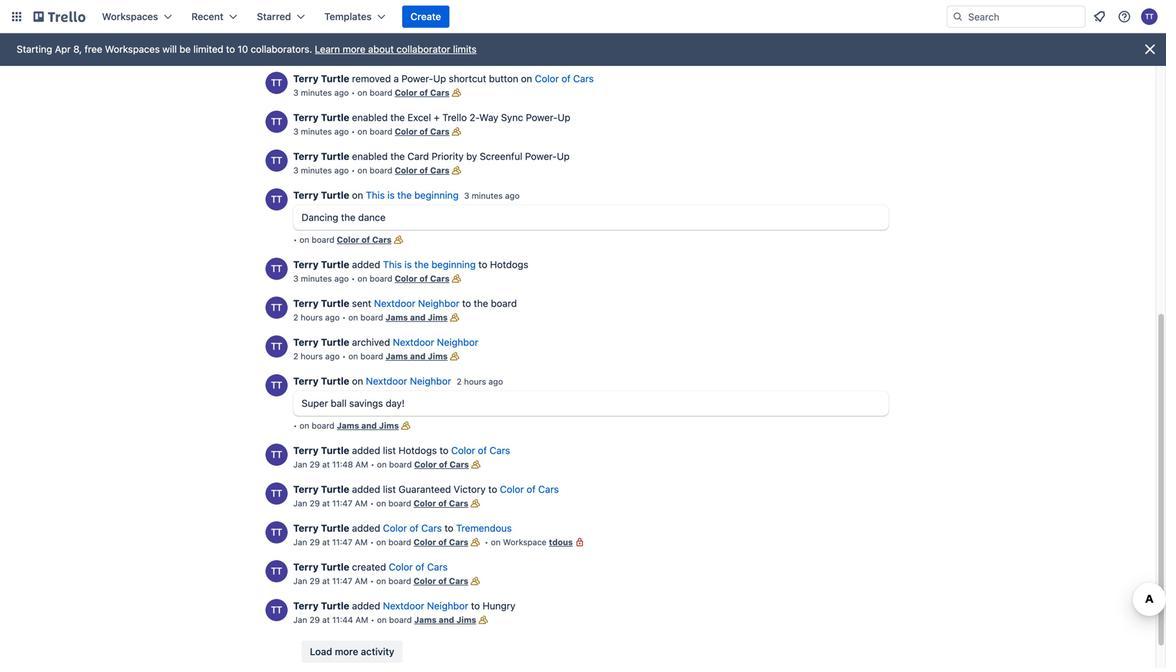 Task type: describe. For each thing, give the bounding box(es) containing it.
ago for enabled the card priority by screenful power-up
[[334, 166, 349, 175]]

turtle for terry turtle added list guaranteed victory to color of cars
[[321, 484, 349, 495]]

turtle for terry turtle sent nextdoor neighbor to the board
[[321, 298, 349, 309]]

nextdoor neighbor link for on
[[366, 376, 451, 387]]

a
[[394, 73, 399, 84]]

at for added list hotdogs to
[[322, 460, 330, 470]]

activity
[[361, 646, 394, 658]]

jan for added list guaranteed victory to
[[293, 499, 307, 509]]

turtle for terry turtle on this is the beginning 3 minutes ago
[[321, 190, 349, 201]]

terry turtle on nextdoor neighbor 2 hours ago
[[293, 376, 503, 387]]

turtle for terry turtle added color of cars to tremendous
[[321, 523, 349, 534]]

terry turtle (terryturtle) image for removed a power-up shortcut button on
[[266, 72, 288, 94]]

jan 29 at 11:44 am link
[[293, 615, 368, 625]]

am up created
[[355, 538, 368, 547]]

nextdoor for sent
[[374, 298, 416, 309]]

color down the card
[[395, 166, 417, 175]]

color right created
[[389, 562, 413, 573]]

neighbor for terry turtle sent nextdoor neighbor to the board
[[418, 298, 460, 309]]

• on board jams and jims
[[293, 421, 399, 431]]

jan 29 at 11:48 am • on board color of cars
[[293, 460, 469, 470]]

added for is
[[352, 259, 380, 270]]

am for added
[[355, 615, 368, 625]]

shortcut
[[449, 73, 486, 84]]

terry turtle archived nextdoor neighbor
[[293, 337, 478, 348]]

terry turtle (terryturtle) image for to hotdogs
[[266, 258, 288, 280]]

3 minutes ago • on board color of cars for removed a power-up shortcut button on
[[293, 88, 450, 98]]

all members of the workspace can see and edit this board. image for to hungry
[[476, 613, 490, 627]]

created
[[352, 562, 386, 573]]

hours inside terry turtle on nextdoor neighbor 2 hours ago
[[464, 377, 486, 387]]

this is the beginning link for added
[[383, 259, 476, 270]]

terry for terry turtle added nextdoor neighbor to hungry
[[293, 600, 319, 612]]

2 hours ago link for archived
[[293, 352, 340, 361]]

turtle for terry turtle removed a power-up shortcut button on color of cars
[[321, 73, 349, 84]]

0 horizontal spatial hotdogs
[[399, 445, 437, 456]]

apr
[[55, 43, 71, 55]]

this is the beginning link for on
[[366, 190, 459, 201]]

turtle for terry turtle created color of cars
[[321, 562, 349, 573]]

11:47 for created
[[332, 577, 353, 586]]

added for neighbor
[[352, 600, 380, 612]]

trello
[[442, 112, 467, 123]]

nextdoor neighbor link for sent
[[374, 298, 460, 309]]

jams down terry turtle sent nextdoor neighbor to the board
[[386, 313, 408, 322]]

color down a
[[395, 88, 417, 98]]

color right 'victory'
[[500, 484, 524, 495]]

3 inside terry turtle on this is the beginning 3 minutes ago
[[464, 191, 469, 201]]

excel
[[408, 112, 431, 123]]

turtle for terry turtle added list hotdogs to color of cars
[[321, 445, 349, 456]]

terry turtle (terryturtle) image for terry turtle added list guaranteed victory to color of cars
[[266, 483, 288, 505]]

collaborators.
[[251, 43, 312, 55]]

limits
[[453, 43, 477, 55]]

color down dancing the dance in the top of the page
[[337, 235, 359, 245]]

learn
[[315, 43, 340, 55]]

1 vertical spatial more
[[335, 646, 358, 658]]

color right "button"
[[535, 73, 559, 84]]

2 for archived
[[293, 352, 298, 361]]

ball
[[331, 398, 347, 409]]

terry turtle enabled the card priority by screenful power-up
[[293, 151, 570, 162]]

jams down the terry turtle added nextdoor neighbor to hungry
[[414, 615, 437, 625]]

tdous link
[[549, 538, 573, 547]]

and down terry turtle sent nextdoor neighbor to the board
[[410, 313, 426, 322]]

ago for enabled the excel + trello 2-way sync power-up
[[334, 127, 349, 136]]

2 for sent
[[293, 313, 298, 322]]

jams and jims link for archived
[[386, 352, 448, 361]]

super ball savings day!
[[302, 398, 405, 409]]

terry turtle on this is the beginning 3 minutes ago
[[293, 190, 520, 201]]

0 vertical spatial power-
[[402, 73, 433, 84]]

1 vertical spatial 3 minutes ago link
[[293, 274, 349, 284]]

terry turtle sent nextdoor neighbor to the board
[[293, 298, 517, 309]]

day!
[[386, 398, 405, 409]]

11:48
[[332, 460, 353, 470]]

terry turtle (terryturtle) image for enabled the excel + trello 2-way sync power-up
[[266, 111, 288, 133]]

enabled for enabled the excel + trello 2-way sync power-up
[[352, 112, 388, 123]]

workspaces inside workspaces popup button
[[102, 11, 158, 22]]

2-
[[470, 112, 479, 123]]

terry turtle added list guaranteed victory to color of cars
[[293, 484, 559, 495]]

nextdoor for on
[[366, 376, 407, 387]]

added for hotdogs
[[352, 445, 380, 456]]

back to home image
[[33, 6, 85, 28]]

2 hours ago link for sent
[[293, 313, 340, 322]]

archived
[[352, 337, 390, 348]]

11:44
[[332, 615, 353, 625]]

3 for added
[[293, 274, 299, 284]]

• on board color of cars
[[293, 235, 392, 245]]

and down savings
[[361, 421, 377, 431]]

at for added list guaranteed victory to
[[322, 499, 330, 509]]

terry turtle enabled the excel + trello 2-way sync power-up
[[293, 112, 571, 123]]

victory
[[454, 484, 486, 495]]

+
[[434, 112, 440, 123]]

jan for added list hotdogs to
[[293, 460, 307, 470]]

2 inside terry turtle on nextdoor neighbor 2 hours ago
[[457, 377, 462, 387]]

turtle for terry turtle on nextdoor neighbor 2 hours ago
[[321, 376, 349, 387]]

29 for added list guaranteed victory to
[[310, 499, 320, 509]]

jan for added
[[293, 615, 307, 625]]

0 vertical spatial more
[[343, 43, 366, 55]]

savings
[[349, 398, 383, 409]]

am for created
[[355, 577, 368, 586]]

29 for added
[[310, 615, 320, 625]]

• on workspace tdous
[[482, 538, 573, 547]]

terry for terry turtle removed a power-up shortcut button on color of cars
[[293, 73, 319, 84]]

terry for terry turtle on nextdoor neighbor 2 hours ago
[[293, 376, 319, 387]]

ago inside terry turtle on this is the beginning 3 minutes ago
[[505, 191, 520, 201]]

added for guaranteed
[[352, 484, 380, 495]]

button
[[489, 73, 518, 84]]

turtle for terry turtle added nextdoor neighbor to hungry
[[321, 600, 349, 612]]

3 jan from the top
[[293, 538, 307, 547]]

card
[[408, 151, 429, 162]]

dance
[[358, 212, 386, 223]]

search image
[[952, 11, 964, 22]]

hungry
[[483, 600, 516, 612]]

is for on
[[387, 190, 395, 201]]

0 vertical spatial up
[[433, 73, 446, 84]]

terry for terry turtle added color of cars to tremendous
[[293, 523, 319, 534]]

free
[[85, 43, 102, 55]]

hours for archived
[[301, 352, 323, 361]]

terry turtle added color of cars to tremendous
[[293, 523, 512, 534]]

this for added
[[383, 259, 402, 270]]

all members of the workspace can see and edit this board. image for to
[[468, 536, 482, 549]]

dancing
[[302, 212, 338, 223]]

neighbor for terry turtle added nextdoor neighbor to hungry
[[427, 600, 468, 612]]

minutes for enabled the card priority by screenful power-up
[[301, 166, 332, 175]]

3 for enabled the excel + trello 2-way sync power-up
[[293, 127, 299, 136]]

limited
[[193, 43, 223, 55]]

starred
[[257, 11, 291, 22]]

3 for removed a power-up shortcut button on
[[293, 88, 299, 98]]

sent
[[352, 298, 371, 309]]

open information menu image
[[1118, 10, 1132, 24]]

list for guaranteed
[[383, 484, 396, 495]]

create
[[411, 11, 441, 22]]

terry for terry turtle created color of cars
[[293, 562, 319, 573]]

3 minutes ago • on board color of cars for added
[[293, 274, 450, 284]]

terry for terry turtle sent nextdoor neighbor to the board
[[293, 298, 319, 309]]

am for added list hotdogs to
[[355, 460, 368, 470]]

2 vertical spatial 2 hours ago link
[[457, 377, 503, 387]]

tremendous
[[456, 523, 512, 534]]

terry turtle (terryturtle) image for terry turtle created color of cars
[[266, 561, 288, 583]]

recent
[[192, 11, 224, 22]]

terry for terry turtle enabled the excel + trello 2-way sync power-up
[[293, 112, 319, 123]]



Task type: locate. For each thing, give the bounding box(es) containing it.
nextdoor right sent
[[374, 298, 416, 309]]

1 list from the top
[[383, 445, 396, 456]]

list down the jan 29 at 11:48 am • on board color of cars
[[383, 484, 396, 495]]

up left "shortcut"
[[433, 73, 446, 84]]

jims up terry turtle on nextdoor neighbor 2 hours ago
[[428, 352, 448, 361]]

jams and jims link down the terry turtle added nextdoor neighbor to hungry
[[414, 615, 476, 625]]

recent button
[[183, 6, 246, 28]]

neighbor down terry turtle added this is the beginning to hotdogs
[[418, 298, 460, 309]]

beginning
[[414, 190, 459, 201], [432, 259, 476, 270]]

enabled for enabled the card priority by screenful power-up
[[352, 151, 388, 162]]

2 vertical spatial power-
[[525, 151, 557, 162]]

jan 29 at 11:44 am • on board jams and jims
[[293, 615, 476, 625]]

am right 11:48
[[355, 460, 368, 470]]

jan
[[293, 460, 307, 470], [293, 499, 307, 509], [293, 538, 307, 547], [293, 577, 307, 586], [293, 615, 307, 625]]

nextdoor for added
[[383, 600, 424, 612]]

2 terry turtle (terryturtle) image from the top
[[266, 111, 288, 133]]

this is the beginning link
[[366, 190, 459, 201], [383, 259, 476, 270]]

neighbor for terry turtle on nextdoor neighbor 2 hours ago
[[410, 376, 451, 387]]

2 hours ago • on board jams and jims down sent
[[293, 313, 448, 322]]

4 3 minutes ago • on board color of cars from the top
[[293, 274, 450, 284]]

1 vertical spatial hours
[[301, 352, 323, 361]]

neighbor down terry turtle sent nextdoor neighbor to the board
[[437, 337, 478, 348]]

jims down terry turtle sent nextdoor neighbor to the board
[[428, 313, 448, 322]]

terry for terry turtle added list hotdogs to color of cars
[[293, 445, 319, 456]]

1 vertical spatial this
[[383, 259, 402, 270]]

ago inside terry turtle on nextdoor neighbor 2 hours ago
[[489, 377, 503, 387]]

terry turtle (terryturtle) image for on
[[266, 375, 288, 397]]

2 terry from the top
[[293, 112, 319, 123]]

and up terry turtle on nextdoor neighbor 2 hours ago
[[410, 352, 426, 361]]

turtle for terry turtle enabled the card priority by screenful power-up
[[321, 151, 349, 162]]

turtle for terry turtle archived nextdoor neighbor
[[321, 337, 349, 348]]

up
[[433, 73, 446, 84], [558, 112, 571, 123], [557, 151, 570, 162]]

nextdoor neighbor link up day!
[[366, 376, 451, 387]]

dancing the dance
[[302, 212, 386, 223]]

enabled left the card
[[352, 151, 388, 162]]

workspaces button
[[94, 6, 180, 28]]

list for hotdogs
[[383, 445, 396, 456]]

all members of the workspace can see and edit this board. image for terry turtle added list hotdogs to color of cars
[[469, 458, 483, 472]]

load more activity link
[[302, 641, 403, 663]]

more
[[343, 43, 366, 55], [335, 646, 358, 658]]

all members of the workspace can see and edit this board. image down hungry
[[476, 613, 490, 627]]

2 added from the top
[[352, 445, 380, 456]]

nextdoor neighbor link for added
[[383, 600, 468, 612]]

terry
[[293, 73, 319, 84], [293, 112, 319, 123], [293, 151, 319, 162], [293, 190, 319, 201], [293, 259, 319, 270], [293, 298, 319, 309], [293, 337, 319, 348], [293, 376, 319, 387], [293, 445, 319, 456], [293, 484, 319, 495], [293, 523, 319, 534], [293, 562, 319, 573], [293, 600, 319, 612]]

minutes
[[301, 88, 332, 98], [301, 127, 332, 136], [301, 166, 332, 175], [472, 191, 503, 201], [301, 274, 332, 284]]

3 jan 29 at 11:47 am • on board color of cars from the top
[[293, 577, 468, 586]]

this for on
[[366, 190, 385, 201]]

load more activity
[[310, 646, 394, 658]]

1 vertical spatial enabled
[[352, 151, 388, 162]]

11:47 down 11:48
[[332, 499, 353, 509]]

this
[[366, 190, 385, 201], [383, 259, 402, 270]]

color up terry turtle created color of cars
[[383, 523, 407, 534]]

list
[[383, 445, 396, 456], [383, 484, 396, 495]]

1 2 hours ago • on board jams and jims from the top
[[293, 313, 448, 322]]

jims down the terry turtle added nextdoor neighbor to hungry
[[456, 615, 476, 625]]

all members of the workspace can see and edit this board. image for nextdoor neighbor
[[448, 350, 462, 363]]

all members of the workspace can see and edit this board. image
[[450, 86, 463, 100], [450, 125, 463, 138], [450, 163, 463, 177], [448, 311, 462, 325], [469, 458, 483, 472], [468, 497, 482, 511], [468, 536, 482, 549], [476, 613, 490, 627]]

1 vertical spatial jan 29 at 11:47 am • on board color of cars
[[293, 538, 468, 547]]

all members of the workspace can see and edit this board. image down tremendous
[[468, 574, 482, 588]]

starting apr 8, free workspaces will be limited to 10 collaborators. learn more about collaborator limits
[[17, 43, 477, 55]]

at
[[322, 460, 330, 470], [322, 499, 330, 509], [322, 538, 330, 547], [322, 577, 330, 586], [322, 615, 330, 625]]

4 turtle from the top
[[321, 190, 349, 201]]

workspace
[[503, 538, 547, 547]]

nextdoor up the jan 29 at 11:44 am • on board jams and jims
[[383, 600, 424, 612]]

7 turtle from the top
[[321, 337, 349, 348]]

create button
[[402, 6, 449, 28]]

2 vertical spatial 2
[[457, 377, 462, 387]]

minutes inside terry turtle on this is the beginning 3 minutes ago
[[472, 191, 503, 201]]

all members of the workspace can see and edit this board. image down day!
[[399, 419, 413, 433]]

priority
[[432, 151, 464, 162]]

2 turtle from the top
[[321, 112, 349, 123]]

2 vertical spatial hours
[[464, 377, 486, 387]]

2 list from the top
[[383, 484, 396, 495]]

0 vertical spatial 3 minutes ago link
[[464, 191, 520, 201]]

all members of the workspace can see and edit this board. image up terry turtle added this is the beginning to hotdogs
[[392, 233, 405, 247]]

3 29 from the top
[[310, 538, 320, 547]]

0 vertical spatial this is the beginning link
[[366, 190, 459, 201]]

tdous
[[549, 538, 573, 547]]

6 turtle from the top
[[321, 298, 349, 309]]

cars
[[573, 73, 594, 84], [430, 88, 450, 98], [430, 127, 450, 136], [430, 166, 450, 175], [372, 235, 392, 245], [430, 274, 450, 284], [490, 445, 510, 456], [450, 460, 469, 470], [538, 484, 559, 495], [449, 499, 468, 509], [421, 523, 442, 534], [449, 538, 468, 547], [427, 562, 448, 573], [449, 577, 468, 586]]

power- right screenful
[[525, 151, 557, 162]]

beginning down 'terry turtle enabled the card priority by screenful power-up'
[[414, 190, 459, 201]]

nextdoor neighbor link up the jan 29 at 11:44 am • on board jams and jims
[[383, 600, 468, 612]]

1 vertical spatial power-
[[526, 112, 558, 123]]

all members of the workspace can see and edit this board. image up 'victory'
[[469, 458, 483, 472]]

1 vertical spatial workspaces
[[105, 43, 160, 55]]

this up dance
[[366, 190, 385, 201]]

1 turtle from the top
[[321, 73, 349, 84]]

1 vertical spatial hotdogs
[[399, 445, 437, 456]]

terry turtle (terryturtle) image
[[266, 72, 288, 94], [266, 111, 288, 133], [266, 150, 288, 172], [266, 297, 288, 319], [266, 375, 288, 397], [266, 444, 288, 466], [266, 599, 288, 622]]

all members of the workspace can see and edit this board. image
[[392, 233, 405, 247], [450, 272, 463, 286], [448, 350, 462, 363], [399, 419, 413, 433], [468, 574, 482, 588]]

will
[[162, 43, 177, 55]]

collaborator
[[397, 43, 450, 55]]

beginning up terry turtle sent nextdoor neighbor to the board
[[432, 259, 476, 270]]

color of cars link
[[535, 73, 594, 84], [395, 88, 450, 98], [395, 127, 450, 136], [395, 166, 450, 175], [337, 235, 392, 245], [395, 274, 450, 284], [451, 445, 510, 456], [414, 460, 469, 470], [500, 484, 559, 495], [414, 499, 468, 509], [383, 523, 442, 534], [414, 538, 468, 547], [389, 562, 448, 573], [414, 577, 468, 586]]

11:47 up created
[[332, 538, 353, 547]]

terry turtle (terryturtle) image for added list hotdogs to
[[266, 444, 288, 466]]

am
[[355, 460, 368, 470], [355, 499, 368, 509], [355, 538, 368, 547], [355, 577, 368, 586], [355, 615, 368, 625]]

2 2 hours ago • on board jams and jims from the top
[[293, 352, 448, 361]]

1 terry from the top
[[293, 73, 319, 84]]

nextdoor for archived
[[393, 337, 434, 348]]

power-
[[402, 73, 433, 84], [526, 112, 558, 123], [525, 151, 557, 162]]

more right learn
[[343, 43, 366, 55]]

board
[[370, 88, 392, 98], [370, 127, 392, 136], [370, 166, 392, 175], [312, 235, 335, 245], [370, 274, 392, 284], [491, 298, 517, 309], [360, 313, 383, 322], [360, 352, 383, 361], [312, 421, 335, 431], [389, 460, 412, 470], [389, 499, 411, 509], [389, 538, 411, 547], [389, 577, 411, 586], [389, 615, 412, 625]]

jan 29 at 11:47 am • on board color of cars for added
[[293, 499, 468, 509]]

and
[[410, 313, 426, 322], [410, 352, 426, 361], [361, 421, 377, 431], [439, 615, 454, 625]]

all members of the workspace can see and edit this board. image down priority
[[450, 163, 463, 177]]

3 turtle from the top
[[321, 151, 349, 162]]

about
[[368, 43, 394, 55]]

3 minutes ago • on board color of cars up terry turtle on this is the beginning 3 minutes ago
[[293, 166, 450, 175]]

added
[[352, 259, 380, 270], [352, 445, 380, 456], [352, 484, 380, 495], [352, 523, 380, 534], [352, 600, 380, 612]]

10
[[238, 43, 248, 55]]

terry turtle created color of cars
[[293, 562, 448, 573]]

way
[[479, 112, 498, 123]]

beginning for 3
[[414, 190, 459, 201]]

at down the jan 29 at 11:48 am • on board color of cars
[[322, 499, 330, 509]]

am for added list guaranteed victory to
[[355, 499, 368, 509]]

7 terry turtle (terryturtle) image from the top
[[266, 599, 288, 622]]

11:47 for added list guaranteed victory to
[[332, 499, 353, 509]]

all members of the workspace can see and edit this board. image down 'tremendous' link
[[468, 536, 482, 549]]

7 terry from the top
[[293, 337, 319, 348]]

this is the beginning link up terry turtle sent nextdoor neighbor to the board
[[383, 259, 476, 270]]

starting
[[17, 43, 52, 55]]

templates button
[[316, 6, 394, 28]]

3 terry turtle (terryturtle) image from the top
[[266, 150, 288, 172]]

29
[[310, 460, 320, 470], [310, 499, 320, 509], [310, 538, 320, 547], [310, 577, 320, 586], [310, 615, 320, 625]]

terry turtle (terryturtle) image for to
[[266, 522, 288, 544]]

3 added from the top
[[352, 484, 380, 495]]

nextdoor neighbor link down terry turtle added this is the beginning to hotdogs
[[374, 298, 460, 309]]

up right sync
[[558, 112, 571, 123]]

all members of the workspace can see and edit this board. image down terry turtle added this is the beginning to hotdogs
[[450, 272, 463, 286]]

color up the terry turtle added nextdoor neighbor to hungry
[[414, 577, 436, 586]]

1 enabled from the top
[[352, 112, 388, 123]]

at for added
[[322, 615, 330, 625]]

is for added
[[405, 259, 412, 270]]

0 vertical spatial hotdogs
[[490, 259, 528, 270]]

1 vertical spatial up
[[558, 112, 571, 123]]

3 3 minutes ago • on board color of cars from the top
[[293, 166, 450, 175]]

terry for terry turtle added list guaranteed victory to color of cars
[[293, 484, 319, 495]]

jams down super ball savings day!
[[337, 421, 359, 431]]

1 jan 29 at 11:47 am • on board color of cars from the top
[[293, 499, 468, 509]]

ago for archived
[[325, 352, 340, 361]]

2 hours ago • on board jams and jims down archived
[[293, 352, 448, 361]]

terry for terry turtle added this is the beginning to hotdogs
[[293, 259, 319, 270]]

3 11:47 from the top
[[332, 577, 353, 586]]

0 vertical spatial hours
[[301, 313, 323, 322]]

1 horizontal spatial 3 minutes ago link
[[464, 191, 520, 201]]

neighbor left hungry
[[427, 600, 468, 612]]

29 for created
[[310, 577, 320, 586]]

jims down day!
[[379, 421, 399, 431]]

all members of the workspace can see and edit this board. image for to the board
[[448, 311, 462, 325]]

10 terry from the top
[[293, 484, 319, 495]]

jan 29 at 11:47 am • on board color of cars down terry turtle created color of cars
[[293, 577, 468, 586]]

0 vertical spatial this
[[366, 190, 385, 201]]

at left 11:48
[[322, 460, 330, 470]]

5 terry from the top
[[293, 259, 319, 270]]

4 jan from the top
[[293, 577, 307, 586]]

5 jan from the top
[[293, 615, 307, 625]]

3 minutes ago link down screenful
[[464, 191, 520, 201]]

jams and jims link for sent
[[386, 313, 448, 322]]

ago for added
[[334, 274, 349, 284]]

neighbor
[[418, 298, 460, 309], [437, 337, 478, 348], [410, 376, 451, 387], [427, 600, 468, 612]]

1 vertical spatial is
[[405, 259, 412, 270]]

primary element
[[0, 0, 1166, 33]]

workspaces up free
[[102, 11, 158, 22]]

power- right a
[[402, 73, 433, 84]]

3 at from the top
[[322, 538, 330, 547]]

templates
[[324, 11, 372, 22]]

terry turtle (terryturtle) image for enabled the card priority by screenful power-up
[[266, 150, 288, 172]]

color up 'victory'
[[451, 445, 475, 456]]

nextdoor neighbor link down terry turtle sent nextdoor neighbor to the board
[[393, 337, 478, 348]]

3 minutes ago • on board color of cars for enabled the excel + trello 2-way sync power-up
[[293, 127, 450, 136]]

enabled
[[352, 112, 388, 123], [352, 151, 388, 162]]

terry turtle added list hotdogs to color of cars
[[293, 445, 510, 456]]

guaranteed
[[399, 484, 451, 495]]

2
[[293, 313, 298, 322], [293, 352, 298, 361], [457, 377, 462, 387]]

9 terry from the top
[[293, 445, 319, 456]]

this up terry turtle sent nextdoor neighbor to the board
[[383, 259, 402, 270]]

turtle for terry turtle added this is the beginning to hotdogs
[[321, 259, 349, 270]]

load
[[310, 646, 332, 658]]

4 terry from the top
[[293, 190, 319, 201]]

2 jan from the top
[[293, 499, 307, 509]]

2 hours ago • on board jams and jims for archived
[[293, 352, 448, 361]]

jams and jims link up terry turtle on nextdoor neighbor 2 hours ago
[[386, 352, 448, 361]]

and down the terry turtle added nextdoor neighbor to hungry
[[439, 615, 454, 625]]

8,
[[73, 43, 82, 55]]

1 vertical spatial 2 hours ago • on board jams and jims
[[293, 352, 448, 361]]

learn more about collaborator limits link
[[315, 43, 477, 55]]

jams down 'terry turtle archived nextdoor neighbor'
[[386, 352, 408, 361]]

1 horizontal spatial is
[[405, 259, 412, 270]]

5 at from the top
[[322, 615, 330, 625]]

screenful
[[480, 151, 523, 162]]

added up created
[[352, 523, 380, 534]]

1 added from the top
[[352, 259, 380, 270]]

0 vertical spatial workspaces
[[102, 11, 158, 22]]

beginning for to
[[432, 259, 476, 270]]

this workspace is private. it's not indexed or visible to those outside the workspace. image
[[573, 536, 587, 549]]

9 turtle from the top
[[321, 445, 349, 456]]

terry for terry turtle archived nextdoor neighbor
[[293, 337, 319, 348]]

3 for enabled the card priority by screenful power-up
[[293, 166, 299, 175]]

2 3 minutes ago • on board color of cars from the top
[[293, 127, 450, 136]]

removed
[[352, 73, 391, 84]]

jims
[[428, 313, 448, 322], [428, 352, 448, 361], [379, 421, 399, 431], [456, 615, 476, 625]]

1 11:47 from the top
[[332, 499, 353, 509]]

turtle for terry turtle enabled the excel + trello 2-way sync power-up
[[321, 112, 349, 123]]

8 terry from the top
[[293, 376, 319, 387]]

0 vertical spatial jan 29 at 11:47 am • on board color of cars
[[293, 499, 468, 509]]

4 at from the top
[[322, 577, 330, 586]]

all members of the workspace can see and edit this board. image up terry turtle on nextdoor neighbor 2 hours ago
[[448, 350, 462, 363]]

the
[[390, 112, 405, 123], [390, 151, 405, 162], [397, 190, 412, 201], [341, 212, 356, 223], [414, 259, 429, 270], [474, 298, 488, 309]]

0 vertical spatial is
[[387, 190, 395, 201]]

3
[[293, 88, 299, 98], [293, 127, 299, 136], [293, 166, 299, 175], [464, 191, 469, 201], [293, 274, 299, 284]]

ago for sent
[[325, 313, 340, 322]]

nextdoor down terry turtle sent nextdoor neighbor to the board
[[393, 337, 434, 348]]

13 terry from the top
[[293, 600, 319, 612]]

1 jan from the top
[[293, 460, 307, 470]]

is up terry turtle sent nextdoor neighbor to the board
[[405, 259, 412, 270]]

jams
[[386, 313, 408, 322], [386, 352, 408, 361], [337, 421, 359, 431], [414, 615, 437, 625]]

super
[[302, 398, 328, 409]]

terry turtle added this is the beginning to hotdogs
[[293, 259, 528, 270]]

am down created
[[355, 577, 368, 586]]

up right screenful
[[557, 151, 570, 162]]

0 horizontal spatial 3 minutes ago link
[[293, 274, 349, 284]]

nextdoor
[[374, 298, 416, 309], [393, 337, 434, 348], [366, 376, 407, 387], [383, 600, 424, 612]]

12 turtle from the top
[[321, 562, 349, 573]]

3 minutes ago • on board color of cars
[[293, 88, 450, 98], [293, 127, 450, 136], [293, 166, 450, 175], [293, 274, 450, 284]]

starred button
[[249, 6, 313, 28]]

1 vertical spatial 2
[[293, 352, 298, 361]]

jams and jims link for added
[[414, 615, 476, 625]]

minutes for added
[[301, 274, 332, 284]]

4 29 from the top
[[310, 577, 320, 586]]

1 vertical spatial 2 hours ago link
[[293, 352, 340, 361]]

power- right sync
[[526, 112, 558, 123]]

all members of the workspace can see and edit this board. image for terry turtle added list guaranteed victory to color of cars
[[468, 497, 482, 511]]

jan for created
[[293, 577, 307, 586]]

at for created
[[322, 577, 330, 586]]

0 vertical spatial list
[[383, 445, 396, 456]]

be
[[179, 43, 191, 55]]

0 vertical spatial 2 hours ago link
[[293, 313, 340, 322]]

8 turtle from the top
[[321, 376, 349, 387]]

terry for terry turtle enabled the card priority by screenful power-up
[[293, 151, 319, 162]]

terry turtle (terryturtle) image for terry turtle archived nextdoor neighbor
[[266, 336, 288, 358]]

list up the jan 29 at 11:48 am • on board color of cars
[[383, 445, 396, 456]]

hours
[[301, 313, 323, 322], [301, 352, 323, 361], [464, 377, 486, 387]]

on
[[521, 73, 532, 84], [358, 88, 367, 98], [358, 127, 367, 136], [358, 166, 367, 175], [352, 190, 363, 201], [300, 235, 309, 245], [358, 274, 367, 284], [348, 313, 358, 322], [348, 352, 358, 361], [352, 376, 363, 387], [300, 421, 309, 431], [377, 460, 387, 470], [376, 499, 386, 509], [376, 538, 386, 547], [491, 538, 501, 547], [376, 577, 386, 586], [377, 615, 387, 625]]

workspaces down workspaces popup button
[[105, 43, 160, 55]]

all members of the workspace can see and edit this board. image for terry turtle removed a power-up shortcut button on color of cars
[[450, 86, 463, 100]]

11 turtle from the top
[[321, 523, 349, 534]]

color up terry turtle added list guaranteed victory to color of cars
[[414, 460, 437, 470]]

neighbor down 'terry turtle archived nextdoor neighbor'
[[410, 376, 451, 387]]

0 horizontal spatial is
[[387, 190, 395, 201]]

by
[[466, 151, 477, 162]]

color down terry turtle added this is the beginning to hotdogs
[[395, 274, 417, 284]]

all members of the workspace can see and edit this board. image down 'victory'
[[468, 497, 482, 511]]

1 terry turtle (terryturtle) image from the top
[[266, 72, 288, 94]]

tremendous link
[[456, 523, 512, 534]]

added up the jan 29 at 11:48 am • on board color of cars
[[352, 445, 380, 456]]

terry turtle added nextdoor neighbor to hungry
[[293, 600, 516, 612]]

11 terry from the top
[[293, 523, 319, 534]]

turtle
[[321, 73, 349, 84], [321, 112, 349, 123], [321, 151, 349, 162], [321, 190, 349, 201], [321, 259, 349, 270], [321, 298, 349, 309], [321, 337, 349, 348], [321, 376, 349, 387], [321, 445, 349, 456], [321, 484, 349, 495], [321, 523, 349, 534], [321, 562, 349, 573], [321, 600, 349, 612]]

0 vertical spatial enabled
[[352, 112, 388, 123]]

this is the beginning link down the card
[[366, 190, 459, 201]]

color down excel
[[395, 127, 417, 136]]

color down terry turtle added color of cars to tremendous
[[414, 538, 436, 547]]

11:47
[[332, 499, 353, 509], [332, 538, 353, 547], [332, 577, 353, 586]]

5 added from the top
[[352, 600, 380, 612]]

added down • on board color of cars
[[352, 259, 380, 270]]

2 jan 29 at 11:47 am • on board color of cars from the top
[[293, 538, 468, 547]]

all members of the workspace can see and edit this board. image down terry turtle sent nextdoor neighbor to the board
[[448, 311, 462, 325]]

neighbor for terry turtle archived nextdoor neighbor
[[437, 337, 478, 348]]

added up the jan 29 at 11:44 am • on board jams and jims
[[352, 600, 380, 612]]

nextdoor neighbor link for archived
[[393, 337, 478, 348]]

10 turtle from the top
[[321, 484, 349, 495]]

5 29 from the top
[[310, 615, 320, 625]]

3 terry from the top
[[293, 151, 319, 162]]

workspaces
[[102, 11, 158, 22], [105, 43, 160, 55]]

all members of the workspace can see and edit this board. image for this is the beginning
[[450, 272, 463, 286]]

1 vertical spatial 11:47
[[332, 538, 353, 547]]

jams and jims link down savings
[[337, 421, 399, 431]]

0 vertical spatial 11:47
[[332, 499, 353, 509]]

added for of
[[352, 523, 380, 534]]

Search field
[[964, 6, 1085, 27]]

is down 'terry turtle enabled the card priority by screenful power-up'
[[387, 190, 395, 201]]

2 at from the top
[[322, 499, 330, 509]]

jams and jims link down terry turtle sent nextdoor neighbor to the board
[[386, 313, 448, 322]]

2 29 from the top
[[310, 499, 320, 509]]

jan 29 at 11:47 am • on board color of cars down terry turtle added color of cars to tremendous
[[293, 538, 468, 547]]

0 notifications image
[[1091, 8, 1108, 25]]

sync
[[501, 112, 523, 123]]

jan 29 at 11:47 am • on board color of cars up terry turtle added color of cars to tremendous
[[293, 499, 468, 509]]

added down the jan 29 at 11:48 am • on board color of cars
[[352, 484, 380, 495]]

2 vertical spatial jan 29 at 11:47 am • on board color of cars
[[293, 577, 468, 586]]

1 vertical spatial this is the beginning link
[[383, 259, 476, 270]]

1 3 minutes ago • on board color of cars from the top
[[293, 88, 450, 98]]

at up terry turtle created color of cars
[[322, 538, 330, 547]]

jams and jims link
[[386, 313, 448, 322], [386, 352, 448, 361], [337, 421, 399, 431], [414, 615, 476, 625]]

2 11:47 from the top
[[332, 538, 353, 547]]

2 vertical spatial up
[[557, 151, 570, 162]]

minutes for removed a power-up shortcut button on
[[301, 88, 332, 98]]

all members of the workspace can see and edit this board. image down "shortcut"
[[450, 86, 463, 100]]

terry turtle (terryturtle) image
[[1141, 8, 1158, 25], [266, 188, 288, 211], [266, 258, 288, 280], [266, 336, 288, 358], [266, 483, 288, 505], [266, 522, 288, 544], [266, 561, 288, 583]]

all members of the workspace can see and edit this board. image down 'trello'
[[450, 125, 463, 138]]

3 minutes ago • on board color of cars down the removed
[[293, 88, 450, 98]]

12 terry from the top
[[293, 562, 319, 573]]

5 terry turtle (terryturtle) image from the top
[[266, 375, 288, 397]]

3 minutes ago link down • on board color of cars
[[293, 274, 349, 284]]

enabled down the removed
[[352, 112, 388, 123]]

4 added from the top
[[352, 523, 380, 534]]

1 vertical spatial beginning
[[432, 259, 476, 270]]

1 at from the top
[[322, 460, 330, 470]]

3 minutes ago • on board color of cars for enabled the card priority by screenful power-up
[[293, 166, 450, 175]]

terry turtle (terryturtle) image for sent
[[266, 297, 288, 319]]

am right the 11:44
[[355, 615, 368, 625]]

1 29 from the top
[[310, 460, 320, 470]]

jan 29 at 11:47 am • on board color of cars for created
[[293, 577, 468, 586]]

5 turtle from the top
[[321, 259, 349, 270]]

color down guaranteed
[[414, 499, 436, 509]]

11:47 down created
[[332, 577, 353, 586]]

at up jan 29 at 11:44 am link
[[322, 577, 330, 586]]

6 terry from the top
[[293, 298, 319, 309]]

all members of the workspace can see and edit this board. image for color of cars
[[468, 574, 482, 588]]

0 vertical spatial 2 hours ago • on board jams and jims
[[293, 313, 448, 322]]

2 enabled from the top
[[352, 151, 388, 162]]

6 terry turtle (terryturtle) image from the top
[[266, 444, 288, 466]]

am down the jan 29 at 11:48 am • on board color of cars
[[355, 499, 368, 509]]

nextdoor up day!
[[366, 376, 407, 387]]

3 minutes ago • on board color of cars up sent
[[293, 274, 450, 284]]

0 vertical spatial 2
[[293, 313, 298, 322]]

terry turtle removed a power-up shortcut button on color of cars
[[293, 73, 594, 84]]

is
[[387, 190, 395, 201], [405, 259, 412, 270]]

13 turtle from the top
[[321, 600, 349, 612]]

29 for added list hotdogs to
[[310, 460, 320, 470]]

nextdoor neighbor link
[[374, 298, 460, 309], [393, 337, 478, 348], [366, 376, 451, 387], [383, 600, 468, 612]]

1 horizontal spatial hotdogs
[[490, 259, 528, 270]]

hotdogs
[[490, 259, 528, 270], [399, 445, 437, 456]]

0 vertical spatial beginning
[[414, 190, 459, 201]]

•
[[351, 88, 355, 98], [351, 127, 355, 136], [351, 166, 355, 175], [293, 235, 297, 245], [351, 274, 355, 284], [342, 313, 346, 322], [342, 352, 346, 361], [293, 421, 297, 431], [371, 460, 375, 470], [370, 499, 374, 509], [370, 538, 374, 547], [485, 538, 489, 547], [370, 577, 374, 586], [371, 615, 375, 625]]

2 vertical spatial 11:47
[[332, 577, 353, 586]]

4 terry turtle (terryturtle) image from the top
[[266, 297, 288, 319]]

1 vertical spatial list
[[383, 484, 396, 495]]



Task type: vqa. For each thing, say whether or not it's contained in the screenshot.
topmost Greg Robinson (gregrobinson96) icon
no



